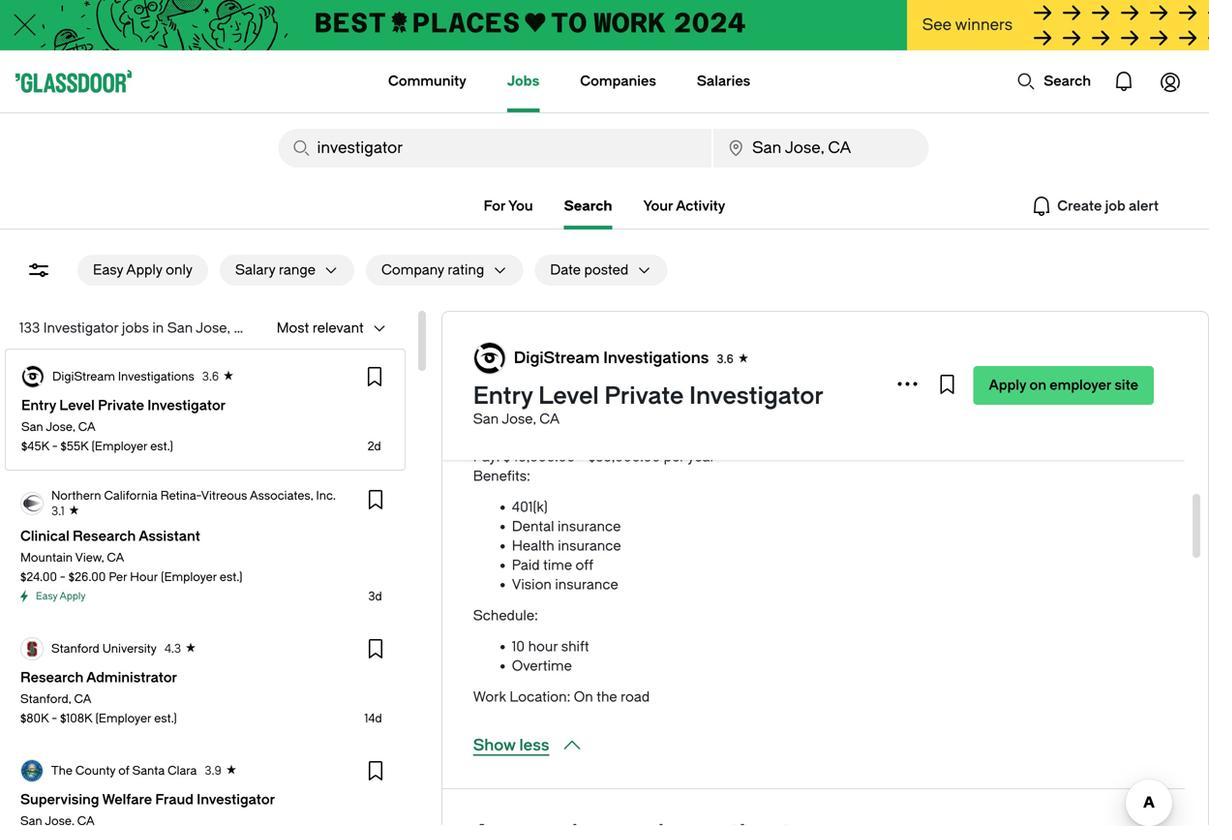 Task type: describe. For each thing, give the bounding box(es) containing it.
2 vertical spatial insurance
[[555, 577, 619, 593]]

$26.00
[[69, 570, 106, 584]]

salary range
[[235, 262, 316, 278]]

ca inside mountain view, ca $24.00 - $26.00 per hour (employer est.)
[[107, 551, 124, 565]]

salaries
[[697, 73, 751, 89]]

work
[[473, 689, 506, 705]]

no
[[473, 391, 495, 407]]

hour
[[130, 570, 158, 584]]

to right half
[[867, 302, 880, 318]]

2 paid from the left
[[739, 302, 766, 318]]

easy for easy apply
[[36, 591, 57, 602]]

investigator inside entry level private investigator san jose, ca
[[690, 383, 824, 410]]

**like
[[473, 371, 517, 387]]

1 paid from the top
[[512, 340, 540, 356]]

to inside **like working in foodservice, only apply if you have availability to work weekends** no phone calls please agency license# 26209
[[899, 371, 913, 387]]

assignments
[[772, 340, 855, 356]]

1 horizontal spatial time
[[769, 302, 798, 318]]

easy for easy apply only
[[93, 262, 123, 278]]

your
[[590, 302, 619, 318]]

10 hour shift overtime
[[512, 639, 589, 674]]

dental
[[512, 519, 555, 535]]

1 paid from the left
[[539, 302, 566, 318]]

private
[[605, 383, 684, 410]]

digistream investigations for digistream investigations logo to the right
[[514, 349, 709, 367]]

**like working in foodservice, only apply if you have availability to work weekends** no phone calls please agency license# 26209
[[473, 371, 1033, 426]]

date posted button
[[535, 255, 629, 286]]

1 drive from the left
[[622, 302, 653, 318]]

view,
[[75, 551, 104, 565]]

hour
[[528, 639, 558, 655]]

the county of santa clara logo image
[[21, 760, 43, 782]]

for
[[569, 302, 587, 318]]

the
[[51, 764, 73, 778]]

year
[[688, 449, 716, 465]]

clara
[[168, 764, 197, 778]]

if
[[749, 371, 758, 387]]

calls
[[553, 391, 600, 407]]

pay:
[[473, 449, 500, 465]]

northern california retina-vitreous associates, inc.
[[51, 489, 336, 503]]

weekends**
[[951, 371, 1033, 387]]

your activity link
[[644, 195, 726, 218]]

most relevant
[[277, 320, 364, 336]]

companies link
[[580, 50, 657, 112]]

company rating button
[[366, 255, 485, 286]]

ca left most
[[234, 320, 254, 336]]

winners
[[956, 16, 1013, 34]]

- inside stanford, ca $80k - $108k (employer est.)
[[52, 712, 57, 725]]

digistream investigations for digistream investigations logo inside jobs list element
[[52, 370, 194, 384]]

jobs link
[[507, 50, 540, 112]]

you
[[509, 198, 533, 214]]

your
[[644, 198, 673, 214]]

in inside **like working in foodservice, only apply if you have availability to work weekends** no phone calls please agency license# 26209
[[576, 371, 589, 387]]

1 get from the left
[[512, 302, 535, 318]]

for you
[[484, 198, 533, 214]]

san jose, ca $45k - $55k (employer est.)
[[21, 420, 173, 453]]

a
[[829, 302, 837, 318]]

- inside san jose, ca $45k - $55k (employer est.)
[[52, 440, 58, 453]]

$24.00
[[20, 570, 57, 584]]

less
[[520, 737, 550, 754]]

Search location field
[[714, 129, 929, 168]]

stanford university logo image
[[21, 638, 43, 660]]

2 get from the left
[[712, 302, 735, 318]]

0 horizontal spatial investigator
[[43, 320, 119, 336]]

133
[[19, 320, 40, 336]]

vision
[[512, 577, 552, 593]]

paid inside 401(k) dental insurance health insurance paid time off vision insurance
[[512, 557, 540, 573]]

apply on employer site
[[989, 377, 1139, 393]]

none field search keyword
[[278, 129, 712, 168]]

your activity
[[644, 198, 726, 214]]

california
[[104, 489, 158, 503]]

3d
[[368, 590, 382, 603]]

community
[[388, 73, 467, 89]]

rating
[[448, 262, 485, 278]]

(door
[[858, 340, 891, 356]]

work location: on the road
[[473, 689, 650, 705]]

est.) inside mountain view, ca $24.00 - $26.00 per hour (employer est.)
[[220, 570, 243, 584]]

stanford university
[[51, 642, 157, 656]]

0 vertical spatial insurance
[[558, 519, 621, 535]]

401(k) dental insurance health insurance paid time off vision insurance
[[512, 499, 621, 593]]

company rating
[[382, 262, 485, 278]]

paid travel to and from local and remote assignments (door to door)
[[512, 340, 945, 356]]

community link
[[388, 50, 467, 112]]

per
[[109, 570, 127, 584]]

company
[[382, 262, 444, 278]]

to right travel
[[582, 340, 595, 356]]

apply on employer site button
[[974, 366, 1154, 405]]

remote
[[722, 340, 769, 356]]

northern
[[51, 489, 101, 503]]

3.6 for digistream investigations logo to the right
[[717, 353, 734, 366]]

you
[[760, 371, 785, 387]]

(employer inside mountain view, ca $24.00 - $26.00 per hour (employer est.)
[[161, 570, 217, 584]]

only inside button
[[166, 262, 193, 278]]

ca inside entry level private investigator san jose, ca
[[540, 411, 560, 427]]

foodservice,
[[592, 371, 675, 387]]

location:
[[510, 689, 571, 705]]

jobs
[[507, 73, 540, 89]]

apply
[[709, 371, 746, 387]]

travel
[[543, 340, 579, 356]]

phone
[[498, 391, 549, 407]]

2 drive from the left
[[884, 302, 915, 318]]

133 investigator jobs in san jose, ca
[[19, 320, 254, 336]]

1 horizontal spatial and
[[694, 340, 718, 356]]

half
[[840, 302, 864, 318]]

salaries link
[[697, 50, 751, 112]]

retina-
[[160, 489, 201, 503]]

investigations for digistream investigations logo inside jobs list element
[[118, 370, 194, 384]]

posted
[[584, 262, 629, 278]]

salary range button
[[220, 255, 316, 286]]

on
[[1030, 377, 1047, 393]]



Task type: locate. For each thing, give the bounding box(es) containing it.
san
[[167, 320, 193, 336], [473, 411, 499, 427], [21, 420, 43, 434]]

1 vertical spatial only
[[678, 371, 706, 387]]

pay: $45,000.00 - $55,000.00 per year benefits:
[[473, 449, 716, 484]]

search button
[[1007, 62, 1101, 101]]

and right "local"
[[694, 340, 718, 356]]

0 vertical spatial time
[[769, 302, 798, 318]]

to right (door
[[895, 340, 908, 356]]

0 horizontal spatial in
[[152, 320, 164, 336]]

2 none field from the left
[[714, 129, 929, 168]]

- up easy apply
[[60, 570, 66, 584]]

(employer right hour
[[161, 570, 217, 584]]

0 horizontal spatial investigations
[[118, 370, 194, 384]]

apply for easy apply
[[60, 591, 86, 602]]

1 none field from the left
[[278, 129, 712, 168]]

entry level private investigator san jose, ca
[[473, 383, 824, 427]]

the
[[597, 689, 618, 705]]

drive right your
[[622, 302, 653, 318]]

3.6
[[717, 353, 734, 366], [202, 370, 219, 384]]

stanford,
[[20, 693, 71, 706]]

0 horizontal spatial digistream
[[52, 370, 115, 384]]

digistream for digistream investigations logo inside jobs list element
[[52, 370, 115, 384]]

digistream investigations logo image
[[474, 343, 505, 374], [22, 366, 44, 387]]

san inside entry level private investigator san jose, ca
[[473, 411, 499, 427]]

most relevant button
[[261, 313, 364, 344]]

1 horizontal spatial none field
[[714, 129, 929, 168]]

digistream investigations logo image up entry
[[474, 343, 505, 374]]

ca up $55k
[[78, 420, 96, 434]]

digistream for digistream investigations logo to the right
[[514, 349, 600, 367]]

stanford
[[51, 642, 99, 656]]

ca
[[234, 320, 254, 336], [540, 411, 560, 427], [78, 420, 96, 434], [107, 551, 124, 565], [74, 693, 91, 706]]

2 vertical spatial apply
[[60, 591, 86, 602]]

northern california retina-vitreous associates, inc. logo image
[[21, 493, 43, 514]]

1 horizontal spatial san
[[167, 320, 193, 336]]

overtime
[[512, 658, 572, 674]]

(employer right $55k
[[92, 440, 147, 453]]

paid
[[512, 340, 540, 356], [512, 557, 540, 573]]

1 horizontal spatial drive
[[884, 302, 915, 318]]

lottie animation container image inside search button
[[1017, 72, 1037, 91]]

lottie animation container image
[[1101, 58, 1148, 105], [1101, 58, 1148, 105], [1148, 58, 1194, 105], [1017, 72, 1037, 91]]

for
[[484, 198, 506, 214]]

0 vertical spatial est.)
[[150, 440, 173, 453]]

- inside the pay: $45,000.00 - $55,000.00 per year benefits:
[[579, 449, 585, 465]]

0 horizontal spatial search
[[564, 198, 613, 214]]

(employer inside san jose, ca $45k - $55k (employer est.)
[[92, 440, 147, 453]]

open filter menu image
[[27, 259, 50, 282]]

digistream investigations inside jobs list element
[[52, 370, 194, 384]]

0 vertical spatial in
[[152, 320, 164, 336]]

jose, right jobs
[[196, 320, 230, 336]]

companies
[[580, 73, 657, 89]]

26209
[[589, 410, 630, 426]]

digistream investigations up the foodservice,
[[514, 349, 709, 367]]

san up $45k
[[21, 420, 43, 434]]

paid up vision
[[512, 557, 540, 573]]

digistream investigations logo image down 133
[[22, 366, 44, 387]]

investigator down "remote"
[[690, 383, 824, 410]]

3.6 for digistream investigations logo inside jobs list element
[[202, 370, 219, 384]]

investigations up the foodservice,
[[604, 349, 709, 367]]

1 vertical spatial investigator
[[690, 383, 824, 410]]

mountain
[[20, 551, 73, 565]]

$108k
[[60, 712, 93, 725]]

get paid for your drive to work! get paid time and a half to drive home!
[[512, 302, 961, 318]]

0 vertical spatial digistream
[[514, 349, 600, 367]]

search up date posted
[[564, 198, 613, 214]]

ca up 'per'
[[107, 551, 124, 565]]

apply up 133 investigator jobs in san jose, ca
[[126, 262, 162, 278]]

- left $55,000.00
[[579, 449, 585, 465]]

digistream up working
[[514, 349, 600, 367]]

none field search location
[[714, 129, 929, 168]]

on
[[574, 689, 593, 705]]

easy inside jobs list element
[[36, 591, 57, 602]]

apply
[[126, 262, 162, 278], [989, 377, 1027, 393], [60, 591, 86, 602]]

1 vertical spatial insurance
[[558, 538, 621, 554]]

get
[[512, 302, 535, 318], [712, 302, 735, 318]]

(employer
[[92, 440, 147, 453], [161, 570, 217, 584], [95, 712, 151, 725]]

only inside **like working in foodservice, only apply if you have availability to work weekends** no phone calls please agency license# 26209
[[678, 371, 706, 387]]

0 horizontal spatial and
[[598, 340, 622, 356]]

$45k
[[21, 440, 49, 453]]

0 horizontal spatial none field
[[278, 129, 712, 168]]

paid left travel
[[512, 340, 540, 356]]

level
[[539, 383, 599, 410]]

2d
[[368, 440, 381, 453]]

and
[[802, 302, 826, 318], [598, 340, 622, 356], [694, 340, 718, 356]]

san inside san jose, ca $45k - $55k (employer est.)
[[21, 420, 43, 434]]

ca up '$108k'
[[74, 693, 91, 706]]

time up assignments
[[769, 302, 798, 318]]

jose, inside san jose, ca $45k - $55k (employer est.)
[[46, 420, 75, 434]]

0 horizontal spatial only
[[166, 262, 193, 278]]

search down "see winners" link
[[1044, 73, 1092, 89]]

ca inside stanford, ca $80k - $108k (employer est.)
[[74, 693, 91, 706]]

ca inside san jose, ca $45k - $55k (employer est.)
[[78, 420, 96, 434]]

jose, down phone
[[502, 411, 536, 427]]

3.6 down 133 investigator jobs in san jose, ca
[[202, 370, 219, 384]]

jose, for level
[[502, 411, 536, 427]]

paid up "remote"
[[739, 302, 766, 318]]

1 vertical spatial 3.6
[[202, 370, 219, 384]]

county
[[75, 764, 115, 778]]

associates,
[[250, 489, 313, 503]]

investigations down 133 investigator jobs in san jose, ca
[[118, 370, 194, 384]]

0 vertical spatial investigations
[[604, 349, 709, 367]]

0 horizontal spatial paid
[[539, 302, 566, 318]]

1 horizontal spatial only
[[678, 371, 706, 387]]

digistream investigations logo image inside jobs list element
[[22, 366, 44, 387]]

None field
[[278, 129, 712, 168], [714, 129, 929, 168]]

apply left on
[[989, 377, 1027, 393]]

1 vertical spatial digistream
[[52, 370, 115, 384]]

time inside 401(k) dental insurance health insurance paid time off vision insurance
[[543, 557, 572, 573]]

to left work!
[[657, 302, 670, 318]]

home!
[[919, 302, 961, 318]]

lottie animation container image inside search button
[[1017, 72, 1037, 91]]

see winners
[[923, 16, 1013, 34]]

0 horizontal spatial jose,
[[46, 420, 75, 434]]

- right $45k
[[52, 440, 58, 453]]

search link
[[564, 195, 613, 218]]

agency
[[473, 410, 522, 426]]

1 horizontal spatial digistream
[[514, 349, 600, 367]]

1 horizontal spatial easy
[[93, 262, 123, 278]]

est.) inside stanford, ca $80k - $108k (employer est.)
[[154, 712, 177, 725]]

to left work
[[899, 371, 913, 387]]

2 vertical spatial est.)
[[154, 712, 177, 725]]

3.6 inside jobs list element
[[202, 370, 219, 384]]

drive
[[622, 302, 653, 318], [884, 302, 915, 318]]

lottie animation container image
[[311, 50, 389, 111], [311, 50, 389, 111], [1148, 58, 1194, 105], [1017, 72, 1037, 91]]

jose, inside entry level private investigator san jose, ca
[[502, 411, 536, 427]]

2 vertical spatial (employer
[[95, 712, 151, 725]]

easy up jobs
[[93, 262, 123, 278]]

easy apply only
[[93, 262, 193, 278]]

and left 'a'
[[802, 302, 826, 318]]

time left off
[[543, 557, 572, 573]]

1 vertical spatial (employer
[[161, 570, 217, 584]]

digistream up san jose, ca $45k - $55k (employer est.)
[[52, 370, 115, 384]]

investigator right 133
[[43, 320, 119, 336]]

relevant
[[313, 320, 364, 336]]

$45,000.00
[[503, 449, 575, 465]]

0 horizontal spatial 3.6
[[202, 370, 219, 384]]

apply inside jobs list element
[[60, 591, 86, 602]]

0 horizontal spatial digistream investigations
[[52, 370, 194, 384]]

1 vertical spatial digistream investigations
[[52, 370, 194, 384]]

(employer inside stanford, ca $80k - $108k (employer est.)
[[95, 712, 151, 725]]

door)
[[911, 340, 945, 356]]

0 vertical spatial search
[[1044, 73, 1092, 89]]

est.) up retina-
[[150, 440, 173, 453]]

0 vertical spatial easy
[[93, 262, 123, 278]]

0 vertical spatial 3.6
[[717, 353, 734, 366]]

1 horizontal spatial 3.6
[[717, 353, 734, 366]]

0 horizontal spatial digistream investigations logo image
[[22, 366, 44, 387]]

jose,
[[196, 320, 230, 336], [502, 411, 536, 427], [46, 420, 75, 434]]

jose, for investigator
[[196, 320, 230, 336]]

in right jobs
[[152, 320, 164, 336]]

0 horizontal spatial apply
[[60, 591, 86, 602]]

10
[[512, 639, 525, 655]]

(employer right '$108k'
[[95, 712, 151, 725]]

1 horizontal spatial apply
[[126, 262, 162, 278]]

1 horizontal spatial investigator
[[690, 383, 824, 410]]

digistream investigations
[[514, 349, 709, 367], [52, 370, 194, 384]]

get left for
[[512, 302, 535, 318]]

work!
[[673, 302, 709, 318]]

to
[[657, 302, 670, 318], [867, 302, 880, 318], [582, 340, 595, 356], [895, 340, 908, 356], [899, 371, 913, 387]]

of
[[118, 764, 129, 778]]

3.6 up apply
[[717, 353, 734, 366]]

2 horizontal spatial and
[[802, 302, 826, 318]]

show
[[473, 737, 516, 754]]

- inside mountain view, ca $24.00 - $26.00 per hour (employer est.)
[[60, 570, 66, 584]]

1 vertical spatial search
[[564, 198, 613, 214]]

1 vertical spatial paid
[[512, 557, 540, 573]]

employer
[[1050, 377, 1112, 393]]

jobs list element
[[4, 348, 407, 826]]

0 vertical spatial apply
[[126, 262, 162, 278]]

jose, up $55k
[[46, 420, 75, 434]]

1 horizontal spatial digistream investigations
[[514, 349, 709, 367]]

1 horizontal spatial jose,
[[196, 320, 230, 336]]

0 vertical spatial digistream investigations
[[514, 349, 709, 367]]

salary
[[235, 262, 276, 278]]

easy down '$24.00'
[[36, 591, 57, 602]]

investigations for digistream investigations logo to the right
[[604, 349, 709, 367]]

2 horizontal spatial apply
[[989, 377, 1027, 393]]

and left the from
[[598, 340, 622, 356]]

0 vertical spatial investigator
[[43, 320, 119, 336]]

apply for easy apply only
[[126, 262, 162, 278]]

401(k)
[[512, 499, 548, 515]]

san for investigator
[[167, 320, 193, 336]]

search inside button
[[1044, 73, 1092, 89]]

1 horizontal spatial search
[[1044, 73, 1092, 89]]

date posted
[[550, 262, 629, 278]]

health
[[512, 538, 555, 554]]

est.) up the clara
[[154, 712, 177, 725]]

only down "local"
[[678, 371, 706, 387]]

paid left for
[[539, 302, 566, 318]]

- right the $80k
[[52, 712, 57, 725]]

easy apply only button
[[77, 255, 208, 286]]

1 horizontal spatial in
[[576, 371, 589, 387]]

1 horizontal spatial digistream investigations logo image
[[474, 343, 505, 374]]

please
[[603, 391, 658, 407]]

0 vertical spatial only
[[166, 262, 193, 278]]

mountain view, ca $24.00 - $26.00 per hour (employer est.)
[[20, 551, 243, 584]]

working
[[519, 371, 573, 387]]

Search keyword field
[[278, 129, 712, 168]]

easy apply
[[36, 591, 86, 602]]

inc.
[[316, 489, 336, 503]]

license#
[[525, 410, 586, 426]]

1 vertical spatial easy
[[36, 591, 57, 602]]

show less button
[[473, 734, 584, 757]]

3.9
[[205, 764, 222, 778]]

0 horizontal spatial drive
[[622, 302, 653, 318]]

digistream inside jobs list element
[[52, 370, 115, 384]]

0 vertical spatial (employer
[[92, 440, 147, 453]]

0 horizontal spatial easy
[[36, 591, 57, 602]]

0 horizontal spatial san
[[21, 420, 43, 434]]

easy inside easy apply only button
[[93, 262, 123, 278]]

show less
[[473, 737, 550, 754]]

0 vertical spatial paid
[[512, 340, 540, 356]]

1 horizontal spatial investigations
[[604, 349, 709, 367]]

0 horizontal spatial get
[[512, 302, 535, 318]]

2 paid from the top
[[512, 557, 540, 573]]

est.) down vitreous
[[220, 570, 243, 584]]

ca down level
[[540, 411, 560, 427]]

1 vertical spatial in
[[576, 371, 589, 387]]

vitreous
[[201, 489, 247, 503]]

1 vertical spatial investigations
[[118, 370, 194, 384]]

san for level
[[473, 411, 499, 427]]

work
[[915, 371, 948, 387]]

range
[[279, 262, 316, 278]]

only up 133 investigator jobs in san jose, ca
[[166, 262, 193, 278]]

san down no
[[473, 411, 499, 427]]

1 vertical spatial apply
[[989, 377, 1027, 393]]

jobs
[[122, 320, 149, 336]]

1 horizontal spatial paid
[[739, 302, 766, 318]]

in up calls
[[576, 371, 589, 387]]

1 vertical spatial est.)
[[220, 570, 243, 584]]

1 vertical spatial time
[[543, 557, 572, 573]]

1 horizontal spatial get
[[712, 302, 735, 318]]

0 horizontal spatial time
[[543, 557, 572, 573]]

2 horizontal spatial san
[[473, 411, 499, 427]]

digistream investigations down jobs
[[52, 370, 194, 384]]

14d
[[365, 712, 382, 725]]

investigator
[[43, 320, 119, 336], [690, 383, 824, 410]]

est.) inside san jose, ca $45k - $55k (employer est.)
[[150, 440, 173, 453]]

apply down $26.00
[[60, 591, 86, 602]]

investigations inside jobs list element
[[118, 370, 194, 384]]

2 horizontal spatial jose,
[[502, 411, 536, 427]]

drive left home!
[[884, 302, 915, 318]]

$55k
[[61, 440, 89, 453]]

san right jobs
[[167, 320, 193, 336]]

get right work!
[[712, 302, 735, 318]]

shift
[[562, 639, 589, 655]]



Task type: vqa. For each thing, say whether or not it's contained in the screenshot.
'Status*'
no



